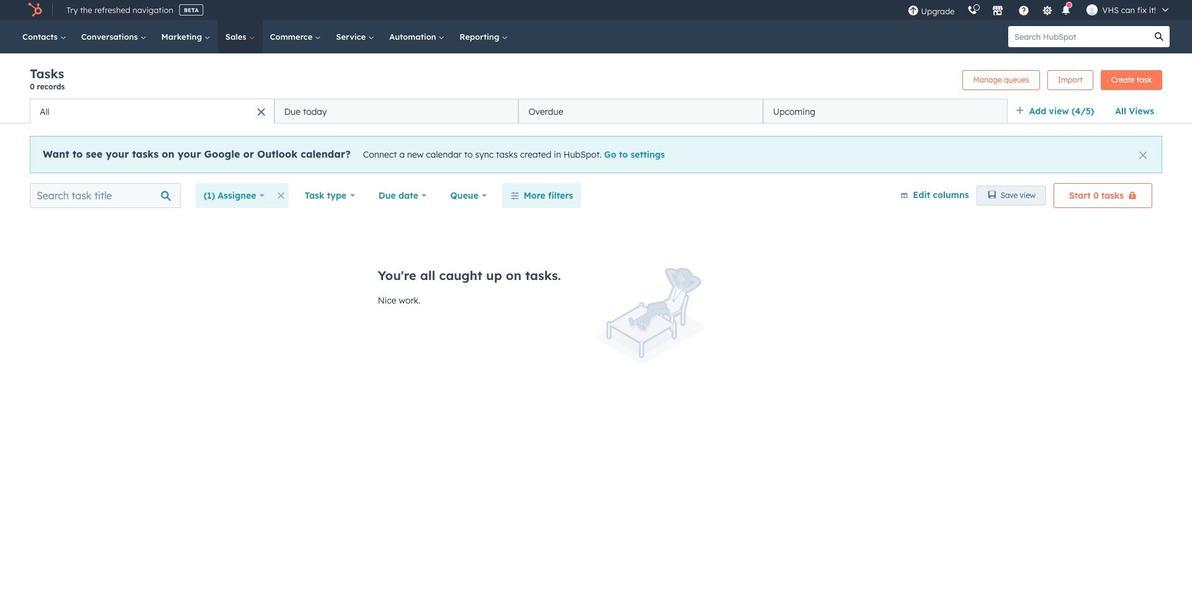 Task type: vqa. For each thing, say whether or not it's contained in the screenshot.
Jacob Simon ICON
no



Task type: locate. For each thing, give the bounding box(es) containing it.
marketplaces image
[[992, 6, 1003, 17]]

close image
[[1140, 152, 1147, 159]]

Search HubSpot search field
[[1009, 26, 1149, 47]]

jer mill image
[[1087, 4, 1098, 16]]

alert
[[30, 136, 1163, 173]]

tab list
[[30, 99, 1008, 124]]

Search task title search field
[[30, 183, 181, 208]]

menu
[[901, 0, 1177, 20]]

banner
[[30, 66, 1163, 99]]



